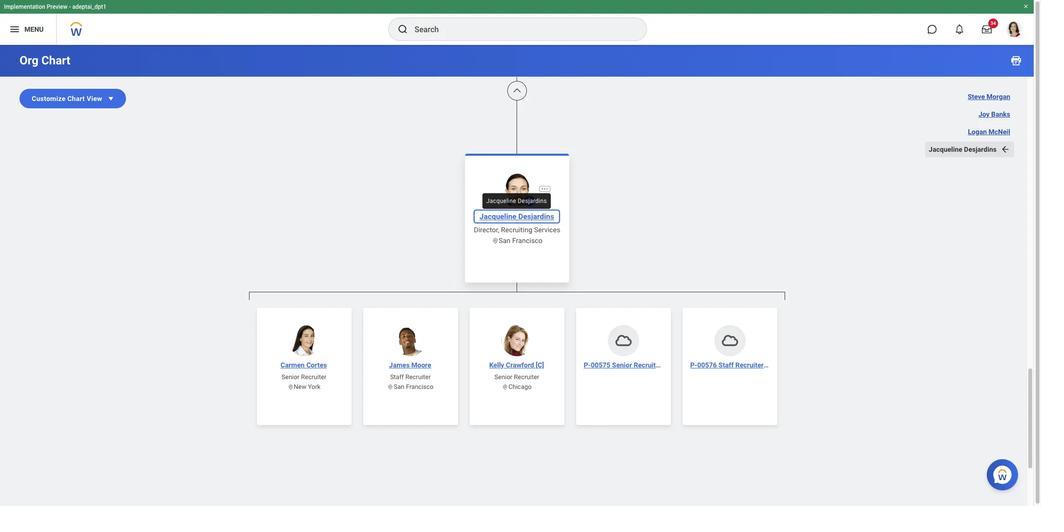 Task type: locate. For each thing, give the bounding box(es) containing it.
1 horizontal spatial francisco
[[512, 236, 543, 244]]

implementation
[[4, 3, 45, 10]]

2 vertical spatial desjardins
[[519, 212, 554, 221]]

kelly crawford [c]
[[490, 362, 544, 369]]

0 horizontal spatial senior
[[282, 374, 300, 381]]

desjardins
[[965, 146, 997, 153], [518, 198, 547, 205], [519, 212, 554, 221]]

0 vertical spatial staff
[[719, 362, 734, 369]]

james
[[389, 362, 410, 369]]

san francisco for moore
[[394, 384, 434, 391]]

(unfilled)
[[664, 362, 693, 369], [766, 362, 794, 369]]

customize
[[32, 95, 66, 103]]

desjardins up the services
[[519, 212, 554, 221]]

p- for 00575
[[584, 362, 591, 369]]

location image down the kelly
[[503, 384, 509, 391]]

jacqueline desjardins inside tooltip
[[487, 198, 547, 205]]

[c]
[[536, 362, 544, 369]]

1 senior recruiter from the left
[[282, 374, 327, 381]]

org chart main content
[[0, 0, 1035, 507]]

desjardins down logan
[[965, 146, 997, 153]]

recruiter up chicago
[[514, 374, 540, 381]]

2 horizontal spatial location image
[[503, 384, 509, 391]]

chevron up image
[[512, 86, 522, 96]]

2 vertical spatial jacqueline
[[480, 212, 517, 221]]

1 (unfilled) from the left
[[664, 362, 693, 369]]

p-
[[584, 362, 591, 369], [691, 362, 698, 369]]

san francisco
[[499, 236, 543, 244], [394, 384, 434, 391]]

0 horizontal spatial san
[[394, 384, 405, 391]]

0 vertical spatial san
[[499, 236, 511, 244]]

chart inside button
[[67, 95, 85, 103]]

0 vertical spatial francisco
[[512, 236, 543, 244]]

chart right the org on the left of page
[[41, 54, 70, 67]]

logan
[[969, 128, 988, 136]]

1 vertical spatial staff
[[390, 374, 404, 381]]

desjardins inside tooltip
[[518, 198, 547, 205]]

san francisco inside jacqueline desjardins, jacqueline desjardins, 5 direct reports "element"
[[394, 384, 434, 391]]

services
[[534, 225, 561, 234]]

jacqueline desjardins up recruiting
[[480, 212, 554, 221]]

location image for jacqueline
[[492, 237, 499, 244]]

2 senior recruiter from the left
[[495, 374, 540, 381]]

recruiter
[[634, 362, 663, 369], [736, 362, 764, 369], [301, 374, 327, 381], [406, 374, 431, 381], [514, 374, 540, 381]]

desjardins down related actions image on the right of the page
[[518, 198, 547, 205]]

1 horizontal spatial p-
[[691, 362, 698, 369]]

1 horizontal spatial (unfilled)
[[766, 362, 794, 369]]

crawford
[[506, 362, 535, 369]]

recruiting
[[501, 225, 533, 234]]

1 horizontal spatial senior recruiter
[[495, 374, 540, 381]]

1 vertical spatial desjardins
[[518, 198, 547, 205]]

steve morgan
[[968, 93, 1011, 101]]

0 horizontal spatial location image
[[388, 384, 394, 391]]

1 horizontal spatial location image
[[492, 237, 499, 244]]

morgan
[[987, 93, 1011, 101]]

close environment banner image
[[1024, 3, 1030, 9]]

0 vertical spatial jacqueline
[[930, 146, 963, 153]]

joy
[[979, 110, 990, 118]]

senior recruiter
[[282, 374, 327, 381], [495, 374, 540, 381]]

1 vertical spatial san francisco
[[394, 384, 434, 391]]

francisco down director, recruiting services
[[512, 236, 543, 244]]

p-00576 staff recruiter (unfilled) link
[[687, 361, 794, 370]]

location image down staff recruiter
[[388, 384, 394, 391]]

francisco inside jacqueline desjardins, jacqueline desjardins, 5 direct reports "element"
[[406, 384, 434, 391]]

jacqueline inside tooltip
[[487, 198, 517, 205]]

related actions image
[[541, 185, 549, 193]]

customize chart view
[[32, 95, 102, 103]]

implementation preview -   adeptai_dpt1
[[4, 3, 106, 10]]

senior for carmen cortes
[[282, 374, 300, 381]]

recruiter up the york
[[301, 374, 327, 381]]

34 button
[[977, 19, 999, 40]]

san inside jacqueline desjardins, jacqueline desjardins, 5 direct reports "element"
[[394, 384, 405, 391]]

francisco
[[512, 236, 543, 244], [406, 384, 434, 391]]

0 vertical spatial chart
[[41, 54, 70, 67]]

1 horizontal spatial staff
[[719, 362, 734, 369]]

1 vertical spatial francisco
[[406, 384, 434, 391]]

1 vertical spatial san
[[394, 384, 405, 391]]

san
[[499, 236, 511, 244], [394, 384, 405, 391]]

senior right 00575
[[613, 362, 633, 369]]

chicago
[[509, 384, 532, 391]]

0 horizontal spatial francisco
[[406, 384, 434, 391]]

0 vertical spatial jacqueline desjardins
[[930, 146, 997, 153]]

chart for org
[[41, 54, 70, 67]]

34
[[991, 21, 997, 26]]

joy banks
[[979, 110, 1011, 118]]

preview
[[47, 3, 68, 10]]

san down recruiting
[[499, 236, 511, 244]]

location image for james
[[388, 384, 394, 391]]

san down staff recruiter
[[394, 384, 405, 391]]

0 vertical spatial desjardins
[[965, 146, 997, 153]]

arrow left image
[[1001, 145, 1011, 154]]

profile logan mcneil image
[[1007, 22, 1023, 39]]

00575
[[591, 362, 611, 369]]

1 horizontal spatial san
[[499, 236, 511, 244]]

1 p- from the left
[[584, 362, 591, 369]]

0 horizontal spatial senior recruiter
[[282, 374, 327, 381]]

moore
[[412, 362, 432, 369]]

staff
[[719, 362, 734, 369], [390, 374, 404, 381]]

location image
[[492, 237, 499, 244], [388, 384, 394, 391], [503, 384, 509, 391]]

carmen cortes
[[281, 362, 327, 369]]

0 horizontal spatial san francisco
[[394, 384, 434, 391]]

jacqueline
[[930, 146, 963, 153], [487, 198, 517, 205], [480, 212, 517, 221]]

san francisco down staff recruiter
[[394, 384, 434, 391]]

staff down james
[[390, 374, 404, 381]]

chart left view
[[67, 95, 85, 103]]

p-00575 senior recruiter (unfilled)
[[584, 362, 693, 369]]

0 horizontal spatial p-
[[584, 362, 591, 369]]

location image down director, on the top of page
[[492, 237, 499, 244]]

senior recruiter for crawford
[[495, 374, 540, 381]]

carmen cortes link
[[277, 361, 331, 370]]

0 vertical spatial san francisco
[[499, 236, 543, 244]]

2 vertical spatial jacqueline desjardins
[[480, 212, 554, 221]]

senior recruiter up new york
[[282, 374, 327, 381]]

1 horizontal spatial san francisco
[[499, 236, 543, 244]]

staff right 00576
[[719, 362, 734, 369]]

senior
[[613, 362, 633, 369], [282, 374, 300, 381], [495, 374, 513, 381]]

york
[[308, 384, 321, 391]]

jacqueline for 'jacqueline desjardins' link
[[480, 212, 517, 221]]

00576
[[698, 362, 717, 369]]

0 horizontal spatial (unfilled)
[[664, 362, 693, 369]]

1 vertical spatial jacqueline
[[487, 198, 517, 205]]

banks
[[992, 110, 1011, 118]]

p-00576 staff recruiter (unfilled)
[[691, 362, 794, 369]]

francisco down staff recruiter
[[406, 384, 434, 391]]

2 (unfilled) from the left
[[766, 362, 794, 369]]

chart
[[41, 54, 70, 67], [67, 95, 85, 103]]

jacqueline desjardins down logan
[[930, 146, 997, 153]]

jacqueline desjardins inside button
[[930, 146, 997, 153]]

senior down the kelly
[[495, 374, 513, 381]]

jacqueline desjardins up 'jacqueline desjardins' link
[[487, 198, 547, 205]]

recruiter right 00575
[[634, 362, 663, 369]]

senior recruiter up chicago
[[495, 374, 540, 381]]

senior up location icon
[[282, 374, 300, 381]]

2 p- from the left
[[691, 362, 698, 369]]

recruiter down the moore
[[406, 374, 431, 381]]

1 horizontal spatial senior
[[495, 374, 513, 381]]

0 horizontal spatial staff
[[390, 374, 404, 381]]

jacqueline desjardins for 'jacqueline desjardins' link
[[480, 212, 554, 221]]

2 horizontal spatial senior
[[613, 362, 633, 369]]

(unfilled) for p-00575 senior recruiter (unfilled)
[[664, 362, 693, 369]]

1 vertical spatial jacqueline desjardins
[[487, 198, 547, 205]]

staff recruiter
[[390, 374, 431, 381]]

justify image
[[9, 23, 21, 35]]

jacqueline desjardins
[[930, 146, 997, 153], [487, 198, 547, 205], [480, 212, 554, 221]]

1 vertical spatial chart
[[67, 95, 85, 103]]

steve morgan button
[[965, 89, 1015, 105]]

san francisco down director, recruiting services
[[499, 236, 543, 244]]



Task type: vqa. For each thing, say whether or not it's contained in the screenshot.
Recruiting at the top of the page
yes



Task type: describe. For each thing, give the bounding box(es) containing it.
jacqueline for jacqueline desjardins tooltip
[[487, 198, 517, 205]]

senior for kelly crawford [c]
[[495, 374, 513, 381]]

print org chart image
[[1011, 55, 1023, 66]]

director, recruiting services
[[474, 225, 561, 234]]

jacqueline desjardins button
[[926, 142, 1015, 157]]

p-00575 senior recruiter (unfilled) link
[[580, 361, 693, 370]]

menu
[[24, 25, 44, 33]]

menu banner
[[0, 0, 1035, 45]]

director,
[[474, 225, 499, 234]]

(unfilled) for p-00576 staff recruiter (unfilled)
[[766, 362, 794, 369]]

logan mcneil
[[969, 128, 1011, 136]]

san francisco for desjardins
[[499, 236, 543, 244]]

view
[[87, 95, 102, 103]]

kelly crawford [c] link
[[486, 361, 548, 370]]

new york
[[294, 384, 321, 391]]

recruiter for carmen cortes
[[301, 374, 327, 381]]

desjardins for 'jacqueline desjardins' link
[[519, 212, 554, 221]]

logan mcneil button
[[965, 124, 1015, 140]]

san for james
[[394, 384, 405, 391]]

location image
[[288, 384, 294, 391]]

james moore
[[389, 362, 432, 369]]

org chart
[[20, 54, 70, 67]]

-
[[69, 3, 71, 10]]

desjardins inside button
[[965, 146, 997, 153]]

customize chart view button
[[20, 89, 126, 108]]

carmen
[[281, 362, 305, 369]]

senior recruiter for cortes
[[282, 374, 327, 381]]

caret down image
[[106, 94, 116, 104]]

recruiter right 00576
[[736, 362, 764, 369]]

recruiter for kelly crawford [c]
[[514, 374, 540, 381]]

desjardins for jacqueline desjardins tooltip
[[518, 198, 547, 205]]

inbox large image
[[983, 24, 993, 34]]

francisco for moore
[[406, 384, 434, 391]]

chart for customize
[[67, 95, 85, 103]]

org
[[20, 54, 39, 67]]

joy banks button
[[975, 107, 1015, 122]]

jacqueline desjardins for jacqueline desjardins tooltip
[[487, 198, 547, 205]]

francisco for desjardins
[[512, 236, 543, 244]]

san for jacqueline
[[499, 236, 511, 244]]

p- for 00576
[[691, 362, 698, 369]]

search image
[[397, 23, 409, 35]]

jacqueline desjardins, jacqueline desjardins, 5 direct reports element
[[249, 301, 794, 507]]

jacqueline inside button
[[930, 146, 963, 153]]

steve
[[968, 93, 986, 101]]

location image for kelly
[[503, 384, 509, 391]]

mcneil
[[989, 128, 1011, 136]]

menu button
[[0, 14, 56, 45]]

kelly
[[490, 362, 505, 369]]

adeptai_dpt1
[[72, 3, 106, 10]]

notifications large image
[[955, 24, 965, 34]]

Search Workday  search field
[[415, 19, 627, 40]]

cortes
[[307, 362, 327, 369]]

jacqueline desjardins tooltip
[[481, 192, 553, 211]]

new
[[294, 384, 307, 391]]

james moore link
[[385, 361, 436, 370]]

recruiter for james moore
[[406, 374, 431, 381]]

jacqueline desjardins link
[[475, 211, 559, 222]]



